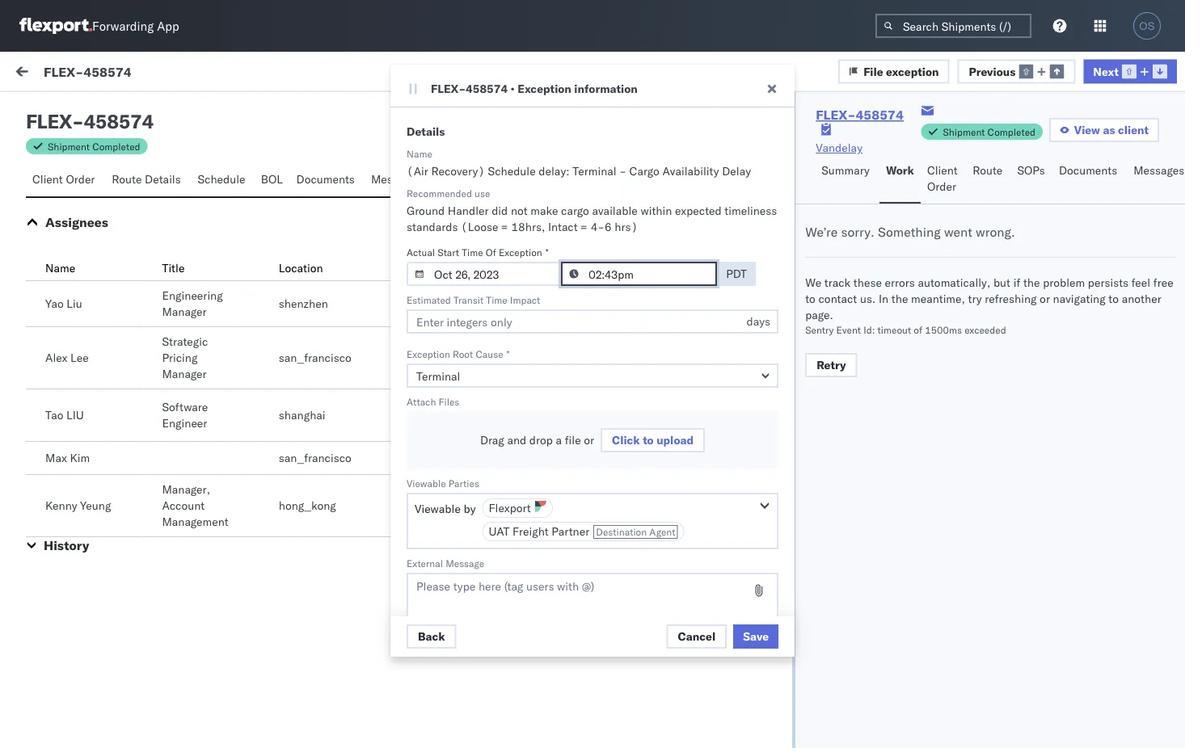 Task type: locate. For each thing, give the bounding box(es) containing it.
1 horizontal spatial documents button
[[1052, 156, 1127, 204]]

route for route
[[973, 163, 1003, 177]]

458574 left the •
[[466, 82, 508, 96]]

0 horizontal spatial details
[[145, 172, 181, 186]]

test for j
[[49, 494, 68, 508]]

logistics manager up files
[[395, 352, 489, 367]]

export
[[412, 400, 446, 414], [412, 453, 446, 467], [412, 500, 446, 515]]

flex- 458574 up automatically,
[[924, 261, 1000, 275]]

1 20, from the top
[[429, 188, 446, 202]]

cs export sco import
[[395, 400, 452, 434]]

2026,
[[449, 188, 481, 202], [449, 261, 481, 275], [449, 333, 481, 348], [449, 406, 481, 420], [449, 479, 481, 493], [442, 552, 474, 566], [442, 625, 474, 639]]

j down the kenny
[[55, 541, 58, 551]]

4 test from the top
[[114, 393, 136, 407]]

details inside 'route details' button
[[145, 172, 181, 186]]

1 17, from the top
[[429, 406, 446, 420]]

0 vertical spatial viewable
[[407, 477, 446, 490]]

jason- down the flex - 458574
[[78, 175, 114, 189]]

z down yao liu
[[58, 322, 63, 332]]

we
[[805, 276, 822, 290]]

1 export from the top
[[412, 400, 446, 414]]

1 horizontal spatial to
[[805, 292, 816, 306]]

2 8, from the top
[[429, 625, 439, 639]]

1 j from the top
[[55, 177, 58, 187]]

j for test
[[55, 468, 58, 478]]

viewable for viewable parties
[[407, 477, 446, 490]]

(0)
[[71, 103, 92, 117], [151, 103, 172, 117]]

2 logistics from the top
[[395, 352, 441, 367]]

am right 12:33
[[518, 333, 536, 348]]

documents button down view at the right of page
[[1052, 156, 1127, 204]]

0 horizontal spatial schedule
[[198, 172, 245, 186]]

2 vertical spatial message
[[446, 557, 484, 570]]

0 horizontal spatial message
[[50, 140, 89, 152]]

expected
[[675, 204, 722, 218]]

save button
[[733, 625, 779, 649]]

dec down estimated
[[406, 333, 426, 348]]

viewable for viewable by
[[415, 502, 461, 516]]

manager inside engineering manager
[[162, 305, 207, 319]]

work up internal (0)
[[157, 66, 183, 80]]

route
[[973, 163, 1003, 177], [112, 172, 142, 186]]

0 vertical spatial work
[[157, 66, 183, 80]]

1 flex- 458574 from the top
[[924, 188, 1000, 202]]

exception right the •
[[518, 82, 571, 96]]

route inside button
[[112, 172, 142, 186]]

0 horizontal spatial messages
[[371, 172, 422, 186]]

5 z from the top
[[58, 541, 63, 551]]

1 vertical spatial san_francisco
[[279, 451, 352, 465]]

name inside "name (air recovery) schedule delay: terminal - cargo availability delay"
[[407, 148, 432, 160]]

20, for dec 20, 2026, 12:36 am pst
[[429, 188, 446, 202]]

0 vertical spatial details
[[407, 124, 445, 139]]

export up sco
[[412, 400, 446, 414]]

1 horizontal spatial import
[[418, 420, 452, 434]]

1 horizontal spatial (0)
[[151, 103, 172, 117]]

1 z from the top
[[58, 177, 63, 187]]

file
[[565, 433, 581, 447]]

transit
[[453, 294, 484, 306]]

4 resize handle column header from the left
[[1156, 135, 1175, 749]]

0 vertical spatial message
[[196, 66, 244, 80]]

back
[[418, 630, 445, 644]]

3 test from the top
[[114, 321, 136, 335]]

5 jason- from the top
[[78, 466, 114, 480]]

3 20, from the top
[[429, 333, 446, 348]]

1 horizontal spatial client order
[[927, 163, 958, 194]]

2 6:47 from the top
[[484, 479, 508, 493]]

j z for test
[[55, 468, 63, 478]]

0 vertical spatial ttt
[[49, 203, 61, 217]]

completed
[[988, 126, 1036, 138], [92, 140, 140, 152]]

1 horizontal spatial flex-458574
[[816, 107, 904, 123]]

6:47 up drag
[[484, 406, 508, 420]]

partner
[[552, 525, 590, 539]]

jason-test zhao
[[78, 175, 164, 189], [78, 248, 164, 262], [78, 321, 164, 335], [78, 393, 164, 407], [78, 466, 164, 480], [78, 539, 164, 553]]

0 vertical spatial *
[[546, 246, 549, 258]]

5 test from the top
[[114, 466, 136, 480]]

0 vertical spatial flex-458574
[[44, 63, 132, 79]]

or down "problem"
[[1040, 292, 1050, 306]]

messages up the ground
[[371, 172, 422, 186]]

client down flex
[[32, 172, 63, 186]]

2 vertical spatial work
[[395, 261, 422, 275]]

yao liu
[[45, 297, 82, 311]]

exception left root
[[407, 348, 450, 360]]

2 17, from the top
[[429, 479, 446, 493]]

to right the click
[[643, 433, 654, 447]]

went
[[944, 224, 972, 240]]

pm up flexport button
[[511, 479, 528, 493]]

viewable up viewable by
[[407, 477, 446, 490]]

MMM D, YYYY text field
[[407, 262, 563, 286]]

management
[[162, 515, 229, 529]]

view
[[1074, 123, 1100, 137]]

(0) inside 'button'
[[71, 103, 92, 117]]

view as client button
[[1049, 118, 1159, 142]]

work
[[157, 66, 183, 80], [886, 163, 914, 177], [395, 261, 422, 275]]

17,
[[429, 406, 446, 420], [429, 479, 446, 493]]

1 (0) from the left
[[71, 103, 92, 117]]

schedule left "bol" at the left of page
[[198, 172, 245, 186]]

internal (0)
[[108, 103, 172, 117]]

4 j from the top
[[55, 541, 58, 551]]

cs export
[[395, 453, 446, 467], [395, 500, 446, 515]]

(0) for external (0)
[[71, 103, 92, 117]]

route down the flex - 458574
[[112, 172, 142, 186]]

z down the kenny
[[58, 541, 63, 551]]

1 vertical spatial assignees
[[45, 214, 108, 230]]

by
[[464, 502, 476, 516]]

1 vertical spatial details
[[145, 172, 181, 186]]

id:
[[864, 324, 875, 336]]

1 vertical spatial logistics manager
[[395, 352, 489, 367]]

•
[[511, 82, 515, 96]]

messages
[[1134, 163, 1185, 177], [371, 172, 422, 186]]

0 horizontal spatial *
[[507, 348, 510, 360]]

0 vertical spatial export
[[412, 400, 446, 414]]

0 horizontal spatial or
[[584, 433, 594, 447]]

am for 12:36
[[518, 188, 536, 202]]

cancel
[[678, 630, 716, 644]]

(0) right internal
[[151, 103, 172, 117]]

1 vertical spatial 20,
[[429, 261, 446, 275]]

0 vertical spatial 8,
[[429, 552, 439, 566]]

(0) inside button
[[151, 103, 172, 117]]

schedule
[[488, 164, 536, 178], [198, 172, 245, 186]]

message right import work
[[196, 66, 244, 80]]

0 horizontal spatial the
[[892, 292, 908, 306]]

1 j z from the top
[[55, 177, 63, 187]]

2 flex- 458574 from the top
[[924, 261, 1000, 275]]

1 horizontal spatial documents
[[1059, 163, 1117, 177]]

history
[[44, 538, 89, 554]]

3 cs from the top
[[395, 500, 409, 515]]

next button
[[1084, 59, 1177, 83]]

j z down the kenny
[[55, 541, 63, 551]]

logistics up attach
[[395, 352, 441, 367]]

flexport button
[[482, 499, 553, 518]]

0 vertical spatial test
[[49, 348, 68, 363]]

shenzhen
[[279, 297, 328, 311]]

0 vertical spatial shipment completed
[[943, 126, 1036, 138]]

0 vertical spatial name
[[407, 148, 432, 160]]

0 vertical spatial dec 17, 2026, 6:47 pm pst
[[406, 406, 551, 420]]

1 8, from the top
[[429, 552, 439, 566]]

3 dec from the top
[[406, 333, 426, 348]]

next
[[1093, 64, 1119, 78]]

to down we
[[805, 292, 816, 306]]

import work button
[[113, 52, 190, 95]]

0 horizontal spatial client
[[32, 172, 63, 186]]

1 cs from the top
[[395, 400, 409, 414]]

2 cs from the top
[[395, 453, 409, 467]]

jason-test zhao down the yeung on the left bottom of the page
[[78, 539, 164, 553]]

strategic
[[162, 335, 208, 349]]

2 test from the top
[[114, 248, 136, 262]]

messages button down client at right top
[[1127, 156, 1185, 204]]

the
[[1023, 276, 1040, 290], [892, 292, 908, 306]]

zhao up engineering
[[139, 248, 164, 262]]

dec 17, 2026, 6:47 pm pst up by
[[406, 479, 551, 493]]

6:47 for j
[[484, 479, 508, 493]]

flex-458574 up vandelay
[[816, 107, 904, 123]]

2 z from the top
[[58, 322, 63, 332]]

jason- up liu
[[78, 248, 114, 262]]

0 vertical spatial 17,
[[429, 406, 446, 420]]

app
[[157, 18, 179, 34]]

1 am from the top
[[518, 188, 536, 202]]

vandelay link
[[816, 140, 863, 156]]

work inside button
[[886, 163, 914, 177]]

0 vertical spatial 20,
[[429, 188, 446, 202]]

0 horizontal spatial shipment completed
[[48, 140, 140, 152]]

assignees button
[[431, 165, 499, 196], [45, 214, 108, 230]]

1 logistics manager from the top
[[395, 298, 489, 312]]

2 am from the top
[[518, 261, 536, 275]]

1 horizontal spatial messages
[[1134, 163, 1185, 177]]

1 zhao from the top
[[139, 175, 164, 189]]

1 horizontal spatial work
[[395, 261, 422, 275]]

external down my work
[[26, 103, 68, 117]]

sorry.
[[841, 224, 875, 240]]

dec
[[406, 188, 426, 202], [406, 261, 426, 275], [406, 333, 426, 348], [406, 406, 426, 420], [406, 479, 426, 493], [406, 552, 426, 566], [406, 625, 426, 639]]

17, up viewable by
[[429, 479, 446, 493]]

filters
[[300, 66, 330, 80]]

Enter integers only number field
[[407, 310, 779, 334]]

exception
[[886, 64, 939, 78]]

1 vertical spatial flex- 458574
[[924, 261, 1000, 275]]

dec 20, 2026, 12:35 am pst
[[406, 261, 559, 275]]

1 horizontal spatial external
[[407, 557, 443, 570]]

logistics down work responsibility
[[395, 298, 441, 312]]

2026, down actual start time of exception * in the top left of the page
[[449, 261, 481, 275]]

7 dec from the top
[[406, 625, 426, 639]]

0 horizontal spatial work
[[157, 66, 183, 80]]

messages button up the ground
[[365, 165, 431, 196]]

order down related
[[927, 179, 956, 194]]

0 horizontal spatial =
[[501, 220, 508, 234]]

work right related
[[961, 140, 982, 152]]

view as client
[[1074, 123, 1149, 137]]

0 vertical spatial flex- 458574
[[924, 188, 1000, 202]]

1 vertical spatial import
[[418, 420, 452, 434]]

import down attach files
[[418, 420, 452, 434]]

within
[[641, 204, 672, 218]]

shipment down flex
[[48, 140, 90, 152]]

2 test from the top
[[49, 421, 68, 435]]

san_francisco down shanghai
[[279, 451, 352, 465]]

17, right sco
[[429, 406, 446, 420]]

1 horizontal spatial =
[[581, 220, 588, 234]]

cs export up viewable parties
[[395, 453, 446, 467]]

client order button down related
[[921, 156, 966, 204]]

pst up the make
[[539, 188, 559, 202]]

schedule inside "name (air recovery) schedule delay: terminal - cargo availability delay"
[[488, 164, 536, 178]]

20, for dec 20, 2026, 12:35 am pst
[[429, 261, 446, 275]]

1 vertical spatial time
[[462, 246, 483, 258]]

work
[[46, 62, 88, 84], [961, 140, 982, 152]]

route down related work item/shipment
[[973, 163, 1003, 177]]

1 vertical spatial cs
[[395, 453, 409, 467]]

1 vertical spatial dec 17, 2026, 6:47 pm pst
[[406, 479, 551, 493]]

Terminal text field
[[407, 364, 779, 388]]

0 vertical spatial cs export
[[395, 453, 446, 467]]

j
[[55, 177, 58, 187], [55, 322, 58, 332], [55, 468, 58, 478], [55, 541, 58, 551]]

client order for the rightmost client order button
[[927, 163, 958, 194]]

handler
[[448, 204, 489, 218]]

jason- down the yeung on the left bottom of the page
[[78, 539, 114, 553]]

messages for messages "button" to the left
[[371, 172, 422, 186]]

external (0)
[[26, 103, 92, 117]]

documents right bol button
[[296, 172, 355, 186]]

0 vertical spatial external
[[26, 103, 68, 117]]

458574 up wrong.
[[958, 188, 1000, 202]]

1 jason-test zhao from the top
[[78, 175, 164, 189]]

page.
[[805, 308, 833, 322]]

message down by
[[446, 557, 484, 570]]

start
[[438, 246, 459, 258]]

external inside 'button'
[[26, 103, 68, 117]]

logistics manager down work responsibility
[[395, 298, 489, 312]]

0 vertical spatial shipment
[[943, 126, 985, 138]]

engineer
[[162, 416, 207, 430]]

0 horizontal spatial (0)
[[71, 103, 92, 117]]

(0) left internal
[[71, 103, 92, 117]]

manager down mmm d, yyyy text field
[[444, 298, 489, 312]]

time right "transit"
[[486, 294, 507, 306]]

1 vertical spatial ttt
[[49, 276, 61, 290]]

3 am from the top
[[518, 333, 536, 348]]

dec up viewable by
[[406, 479, 426, 493]]

timeout
[[878, 324, 911, 336]]

us.
[[860, 292, 876, 306]]

assignees inside button
[[437, 172, 492, 186]]

import inside button
[[120, 66, 154, 80]]

click
[[612, 433, 640, 447]]

client down related
[[927, 163, 958, 177]]

documents down view at the right of page
[[1059, 163, 1117, 177]]

2 vertical spatial 20,
[[429, 333, 446, 348]]

file
[[864, 64, 883, 78]]

flex-458574 link
[[816, 107, 904, 123]]

item/shipment
[[984, 140, 1050, 152]]

external (0) button
[[19, 95, 102, 127]]

flex- up went
[[924, 188, 958, 202]]

j z down max
[[55, 468, 63, 478]]

j down flex
[[55, 177, 58, 187]]

resize handle column header
[[379, 135, 398, 749], [638, 135, 657, 749], [897, 135, 916, 749], [1156, 135, 1175, 749]]

8, down viewable by
[[429, 552, 439, 566]]

4 z from the top
[[58, 468, 63, 478]]

0 horizontal spatial completed
[[92, 140, 140, 152]]

1 horizontal spatial route
[[973, 163, 1003, 177]]

2 resize handle column header from the left
[[638, 135, 657, 749]]

2 horizontal spatial work
[[886, 163, 914, 177]]

1 horizontal spatial work
[[961, 140, 982, 152]]

flex-458574 down forwarding app link
[[44, 63, 132, 79]]

exception up "12:35"
[[499, 246, 542, 258]]

4 jason-test zhao from the top
[[78, 393, 164, 407]]

viewable down viewable parties
[[415, 502, 461, 516]]

0 horizontal spatial work
[[46, 62, 88, 84]]

0 vertical spatial work
[[46, 62, 88, 84]]

pst up flexport button
[[531, 479, 551, 493]]

1 ttt from the top
[[49, 203, 61, 217]]

2 j from the top
[[55, 322, 58, 332]]

6:47 up flexport
[[484, 479, 508, 493]]

recovery)
[[431, 164, 485, 178]]

test for z
[[49, 421, 68, 435]]

alex lee
[[45, 351, 89, 365]]

4 j z from the top
[[55, 541, 63, 551]]

time for transit
[[486, 294, 507, 306]]

1 dec 17, 2026, 6:47 pm pst from the top
[[406, 406, 551, 420]]

2 (0) from the left
[[151, 103, 172, 117]]

history button
[[44, 538, 89, 554]]

flex- 458574 for dec 20, 2026, 12:33 am pst
[[924, 333, 1000, 348]]

zhao up pricing
[[139, 321, 164, 335]]

2 ttt from the top
[[49, 276, 61, 290]]

or right "file"
[[584, 433, 594, 447]]

0 horizontal spatial client order
[[32, 172, 95, 186]]

test msg
[[49, 348, 92, 363]]

cs up sco
[[395, 400, 409, 414]]

2 vertical spatial time
[[486, 294, 507, 306]]

1 resize handle column header from the left
[[379, 135, 398, 749]]

1 horizontal spatial client
[[927, 163, 958, 177]]

shipment up related
[[943, 126, 985, 138]]

8, for dec 8, 2026, 6:39 pm pst
[[429, 552, 439, 566]]

name for name (air recovery) schedule delay: terminal - cargo availability delay
[[407, 148, 432, 160]]

jason-
[[78, 175, 114, 189], [78, 248, 114, 262], [78, 321, 114, 335], [78, 393, 114, 407], [78, 466, 114, 480], [78, 539, 114, 553]]

20, down start
[[429, 261, 446, 275]]

6:47
[[484, 406, 508, 420], [484, 479, 508, 493]]

3 flex- 458574 from the top
[[924, 333, 1000, 348]]

0 vertical spatial the
[[1023, 276, 1040, 290]]

resize handle column header for message
[[379, 135, 398, 749]]

message down the flex - 458574
[[50, 140, 89, 152]]

drop
[[529, 433, 553, 447]]

2 jason-test zhao from the top
[[78, 248, 164, 262]]

0 vertical spatial san_francisco
[[279, 351, 352, 365]]

12:35
[[484, 261, 515, 275]]

2 cs export from the top
[[395, 500, 446, 515]]

1 vertical spatial external
[[407, 557, 443, 570]]

route inside button
[[973, 163, 1003, 177]]

time up (air
[[406, 140, 428, 152]]

- left internal
[[72, 109, 84, 133]]

1 vertical spatial test
[[49, 421, 68, 435]]

client
[[927, 163, 958, 177], [32, 172, 63, 186]]

8,
[[429, 552, 439, 566], [429, 625, 439, 639]]

messages down client at right top
[[1134, 163, 1185, 177]]

0 horizontal spatial external
[[26, 103, 68, 117]]

1 6:47 from the top
[[484, 406, 508, 420]]

2 san_francisco from the top
[[279, 451, 352, 465]]

dec down viewable by
[[406, 552, 426, 566]]

jason- up 'liu' in the left bottom of the page
[[78, 393, 114, 407]]

exception root cause *
[[407, 348, 510, 360]]

pst up impact
[[539, 261, 559, 275]]

1 cs export from the top
[[395, 453, 446, 467]]

dec 8, 2026, 6:38 pm pst
[[406, 625, 544, 639]]

viewable by
[[415, 502, 476, 516]]

3 j z from the top
[[55, 468, 63, 478]]

external
[[26, 103, 68, 117], [407, 557, 443, 570]]

ttt for dec 20, 2026, 12:35 am pst
[[49, 276, 61, 290]]

2 horizontal spatial message
[[446, 557, 484, 570]]

documents for documents 'button' to the left
[[296, 172, 355, 186]]

1 horizontal spatial the
[[1023, 276, 1040, 290]]

2 vertical spatial export
[[412, 500, 446, 515]]

file exception
[[864, 64, 939, 78]]

0 horizontal spatial route
[[112, 172, 142, 186]]

messages button
[[1127, 156, 1185, 204], [365, 165, 431, 196]]

errors
[[885, 276, 915, 290]]

z up tao liu
[[58, 395, 63, 405]]

6 jason- from the top
[[78, 539, 114, 553]]

jason-test zhao up the msg
[[78, 321, 164, 335]]

0 horizontal spatial name
[[45, 261, 75, 275]]

0 vertical spatial am
[[518, 188, 536, 202]]

zhao up engineer
[[139, 393, 164, 407]]

schedule button
[[191, 165, 255, 196]]

6:47 for z
[[484, 406, 508, 420]]

work responsibility
[[395, 261, 498, 275]]

am up not
[[518, 188, 536, 202]]

0 horizontal spatial documents button
[[290, 165, 365, 196]]

availability
[[663, 164, 719, 178]]

time up dec 20, 2026, 12:35 am pst
[[462, 246, 483, 258]]

2 20, from the top
[[429, 261, 446, 275]]

shipment completed up related work item/shipment
[[943, 126, 1036, 138]]

2 logistics manager from the top
[[395, 352, 489, 367]]

1 vertical spatial *
[[507, 348, 510, 360]]

1 horizontal spatial assignees button
[[431, 165, 499, 196]]

documents
[[1059, 163, 1117, 177], [296, 172, 355, 186]]

0 vertical spatial assignees button
[[431, 165, 499, 196]]

1 test from the top
[[114, 175, 136, 189]]

dec left 6:38
[[406, 625, 426, 639]]

2 horizontal spatial time
[[486, 294, 507, 306]]

cargo
[[629, 164, 660, 178]]

0 horizontal spatial assignees button
[[45, 214, 108, 230]]

cargo
[[561, 204, 589, 218]]

work for work responsibility
[[395, 261, 422, 275]]

work for my
[[46, 62, 88, 84]]

cs export down viewable parties
[[395, 500, 446, 515]]

3 j from the top
[[55, 468, 58, 478]]

dec left files
[[406, 406, 426, 420]]

0 horizontal spatial to
[[643, 433, 654, 447]]

3 test from the top
[[49, 494, 68, 508]]

work inside button
[[157, 66, 183, 80]]

2 dec 17, 2026, 6:47 pm pst from the top
[[406, 479, 551, 493]]

name up (air
[[407, 148, 432, 160]]

the right if
[[1023, 276, 1040, 290]]

1 vertical spatial work
[[961, 140, 982, 152]]

external for external message
[[407, 557, 443, 570]]



Task type: describe. For each thing, give the bounding box(es) containing it.
Search Shipments (/) text field
[[876, 14, 1032, 38]]

z for test
[[58, 468, 63, 478]]

attach
[[407, 396, 436, 408]]

1 vertical spatial or
[[584, 433, 594, 447]]

0 horizontal spatial assignees
[[45, 214, 108, 230]]

pdt
[[726, 267, 747, 281]]

feel
[[1132, 276, 1151, 290]]

account
[[162, 499, 205, 513]]

flex - 458574
[[26, 109, 153, 133]]

flex- 458574 for dec 20, 2026, 12:35 am pst
[[924, 261, 1000, 275]]

liu
[[67, 297, 82, 311]]

uat
[[489, 525, 510, 539]]

pm right the 6:39 at the left bottom of page
[[504, 552, 521, 566]]

8, for dec 8, 2026, 6:38 pm pst
[[429, 625, 439, 639]]

2026, up handler
[[449, 188, 481, 202]]

3 resize handle column header from the left
[[897, 135, 916, 749]]

3 jason-test zhao from the top
[[78, 321, 164, 335]]

of
[[914, 324, 922, 336]]

(0) for internal (0)
[[151, 103, 172, 117]]

2 vertical spatial exception
[[407, 348, 450, 360]]

pm up the and
[[511, 406, 528, 420]]

flex- up vandelay
[[816, 107, 856, 123]]

external for external (0)
[[26, 103, 68, 117]]

12:36
[[484, 188, 515, 202]]

automatically,
[[918, 276, 991, 290]]

drag
[[480, 433, 504, 447]]

3 z from the top
[[58, 395, 63, 405]]

retry
[[817, 358, 846, 372]]

1 san_francisco from the top
[[279, 351, 352, 365]]

estimated
[[407, 294, 451, 306]]

4 dec from the top
[[406, 406, 426, 420]]

not
[[511, 204, 528, 218]]

4 jason- from the top
[[78, 393, 114, 407]]

20, for dec 20, 2026, 12:33 am pst
[[429, 333, 446, 348]]

refreshing
[[985, 292, 1037, 306]]

17, for z
[[429, 406, 446, 420]]

-- : -- -- text field
[[561, 262, 717, 286]]

another
[[1122, 292, 1161, 306]]

1 vertical spatial completed
[[92, 140, 140, 152]]

flex
[[26, 109, 72, 133]]

6:39
[[477, 552, 501, 566]]

6 dec from the top
[[406, 552, 426, 566]]

internal
[[108, 103, 148, 117]]

1 vertical spatial flex-458574
[[816, 107, 904, 123]]

1 horizontal spatial client order button
[[921, 156, 966, 204]]

flex- 458574 for dec 20, 2026, 12:36 am pst
[[924, 188, 1000, 202]]

z for dec 8, 2026, 6:39 pm pst
[[58, 541, 63, 551]]

458574 down file
[[856, 107, 904, 123]]

flex- right the my
[[44, 63, 83, 79]]

2 j z from the top
[[55, 322, 63, 332]]

1 horizontal spatial details
[[407, 124, 445, 139]]

external message
[[407, 557, 484, 570]]

route details
[[112, 172, 181, 186]]

intact
[[548, 220, 578, 234]]

name (air recovery) schedule delay: terminal - cargo availability delay
[[407, 148, 751, 178]]

3 export from the top
[[412, 500, 446, 515]]

- down within
[[665, 261, 672, 275]]

to inside button
[[643, 433, 654, 447]]

458574 up but
[[958, 261, 1000, 275]]

- inside "name (air recovery) schedule delay: terminal - cargo availability delay"
[[619, 164, 626, 178]]

5 dec from the top
[[406, 479, 426, 493]]

work for work button
[[886, 163, 914, 177]]

flex- right the of
[[924, 333, 958, 348]]

time for start
[[462, 246, 483, 258]]

1 vertical spatial the
[[892, 292, 908, 306]]

0 horizontal spatial messages button
[[365, 165, 431, 196]]

resize handle column header for related work item/shipment
[[1156, 135, 1175, 749]]

3 jason- from the top
[[78, 321, 114, 335]]

hrs)
[[615, 220, 638, 234]]

pst down impact
[[539, 333, 559, 348]]

0 horizontal spatial order
[[66, 172, 95, 186]]

software engineer
[[162, 400, 208, 430]]

yeung
[[80, 499, 111, 513]]

manager inside strategic pricing manager
[[162, 367, 207, 381]]

work for related
[[961, 140, 982, 152]]

1 vertical spatial assignees button
[[45, 214, 108, 230]]

software
[[162, 400, 208, 414]]

or inside we track these errors automatically, but if the problem persists feel free to contact us. in the meantime, try refreshing or navigating to another page. sentry event id: timeout of 1500ms exceeded
[[1040, 292, 1050, 306]]

os button
[[1129, 7, 1166, 44]]

click to upload
[[612, 433, 694, 447]]

0 horizontal spatial time
[[406, 140, 428, 152]]

dec 20, 2026, 12:36 am pst
[[406, 188, 559, 202]]

problem
[[1043, 276, 1085, 290]]

1 horizontal spatial messages button
[[1127, 156, 1185, 204]]

pst down freight
[[524, 552, 544, 566]]

flex-458574 • exception information
[[431, 82, 638, 96]]

manager, account management
[[162, 483, 229, 529]]

2026, left the 6:39 at the left bottom of page
[[442, 552, 474, 566]]

458574 up internal
[[83, 63, 132, 79]]

route for route details
[[112, 172, 142, 186]]

3 zhao from the top
[[139, 321, 164, 335]]

2026, left 6:38
[[442, 625, 474, 639]]

something
[[878, 224, 941, 240]]

2 horizontal spatial to
[[1109, 292, 1119, 306]]

destination
[[596, 526, 647, 538]]

kenny
[[45, 499, 77, 513]]

6 test from the top
[[114, 539, 136, 553]]

my
[[16, 62, 42, 84]]

j z for ttt
[[55, 177, 63, 187]]

documents for rightmost documents 'button'
[[1059, 163, 1117, 177]]

vandelay
[[816, 141, 863, 155]]

persists
[[1088, 276, 1129, 290]]

engineering manager
[[162, 289, 223, 319]]

schedule inside schedule button
[[198, 172, 245, 186]]

2026, up root
[[449, 333, 481, 348]]

export inside cs export sco import
[[412, 400, 446, 414]]

flex- left the •
[[431, 82, 466, 96]]

strategic pricing manager
[[162, 335, 208, 381]]

2 jason- from the top
[[78, 248, 114, 262]]

1 horizontal spatial shipment
[[943, 126, 985, 138]]

agent
[[649, 526, 675, 538]]

sco
[[395, 420, 415, 434]]

delay
[[722, 164, 751, 178]]

5 jason-test zhao from the top
[[78, 466, 164, 480]]

dec 20, 2026, 12:33 am pst
[[406, 333, 559, 348]]

client order for the leftmost client order button
[[32, 172, 95, 186]]

Please type here (tag users with @) text field
[[407, 573, 779, 649]]

if
[[1014, 276, 1020, 290]]

name for name
[[45, 261, 75, 275]]

6 jason-test zhao from the top
[[78, 539, 164, 553]]

tao liu
[[45, 408, 84, 422]]

ttt for dec 20, 2026, 12:36 am pst
[[49, 203, 61, 217]]

parties
[[449, 477, 479, 490]]

1 vertical spatial exception
[[499, 246, 542, 258]]

cs inside cs export sco import
[[395, 400, 409, 414]]

meantime,
[[911, 292, 965, 306]]

1 test from the top
[[49, 348, 68, 363]]

1 jason- from the top
[[78, 175, 114, 189]]

use
[[475, 187, 490, 199]]

save
[[743, 630, 769, 644]]

related work item/shipment
[[924, 140, 1050, 152]]

information
[[574, 82, 638, 96]]

sentry
[[805, 324, 834, 336]]

am for 12:33
[[518, 333, 536, 348]]

upload
[[657, 433, 694, 447]]

files
[[439, 396, 460, 408]]

attach files
[[407, 396, 460, 408]]

manager down dec 20, 2026, 12:33 am pst
[[444, 352, 489, 367]]

route button
[[966, 156, 1011, 204]]

no
[[283, 66, 297, 80]]

message inside button
[[196, 66, 244, 80]]

root
[[453, 348, 473, 360]]

yao
[[45, 297, 64, 311]]

1 horizontal spatial order
[[927, 179, 956, 194]]

1 = from the left
[[501, 220, 508, 234]]

6 zhao from the top
[[139, 539, 164, 553]]

flexport. image
[[19, 18, 92, 34]]

0 vertical spatial completed
[[988, 126, 1036, 138]]

0 vertical spatial exception
[[518, 82, 571, 96]]

related
[[924, 140, 958, 152]]

2 dec from the top
[[406, 261, 426, 275]]

1 vertical spatial shipment completed
[[48, 140, 140, 152]]

1 horizontal spatial *
[[546, 246, 549, 258]]

location
[[279, 261, 323, 275]]

impact
[[510, 294, 540, 306]]

458574 down import work button
[[84, 109, 153, 133]]

dec 17, 2026, 6:47 pm pst for j
[[406, 479, 551, 493]]

1 horizontal spatial shipment completed
[[943, 126, 1036, 138]]

resize handle column header for time
[[638, 135, 657, 749]]

0 horizontal spatial flex-458574
[[44, 63, 132, 79]]

2 zhao from the top
[[139, 248, 164, 262]]

forwarding app link
[[19, 18, 179, 34]]

1 dec from the top
[[406, 188, 426, 202]]

2026, up drag
[[449, 406, 481, 420]]

of
[[486, 246, 496, 258]]

- left cancel
[[665, 625, 672, 639]]

z for ttt
[[58, 177, 63, 187]]

message button
[[190, 52, 271, 95]]

j z for dec 8, 2026, 6:39 pm pst
[[55, 541, 63, 551]]

am for 12:35
[[518, 261, 536, 275]]

route details button
[[105, 165, 191, 196]]

j for dec 8, 2026, 6:39 pm pst
[[55, 541, 58, 551]]

previous
[[969, 64, 1016, 78]]

5 zhao from the top
[[139, 466, 164, 480]]

1 logistics from the top
[[395, 298, 441, 312]]

17, for j
[[429, 479, 446, 493]]

j for ttt
[[55, 177, 58, 187]]

max
[[45, 451, 67, 465]]

pst up the drop
[[531, 406, 551, 420]]

0 horizontal spatial shipment
[[48, 140, 90, 152]]

we track these errors automatically, but if the problem persists feel free to contact us. in the meantime, try refreshing or navigating to another page. sentry event id: timeout of 1500ms exceeded
[[805, 276, 1174, 336]]

2 = from the left
[[581, 220, 588, 234]]

estimated transit time impact
[[407, 294, 540, 306]]

delay:
[[539, 164, 570, 178]]

pm right 6:38
[[504, 625, 521, 639]]

dec 17, 2026, 6:47 pm pst for z
[[406, 406, 551, 420]]

- up upload
[[665, 406, 672, 420]]

2026, up by
[[449, 479, 481, 493]]

responsibility
[[425, 261, 498, 275]]

cause
[[476, 348, 503, 360]]

import inside cs export sco import
[[418, 420, 452, 434]]

18hrs,
[[511, 220, 545, 234]]

2 export from the top
[[412, 453, 446, 467]]

6:38
[[477, 625, 501, 639]]

forwarding app
[[92, 18, 179, 34]]

navigating
[[1053, 292, 1106, 306]]

- down upload
[[665, 479, 672, 493]]

0 horizontal spatial client order button
[[26, 165, 105, 196]]

458574 down try at right top
[[958, 333, 1000, 348]]

title
[[162, 261, 185, 275]]

flex- up automatically,
[[924, 261, 958, 275]]

4 zhao from the top
[[139, 393, 164, 407]]

import work
[[120, 66, 183, 80]]

messages for right messages "button"
[[1134, 163, 1185, 177]]

viewable parties
[[407, 477, 479, 490]]

but
[[993, 276, 1011, 290]]

- down -- : -- -- text field
[[665, 333, 672, 348]]

pst right 6:38
[[524, 625, 544, 639]]



Task type: vqa. For each thing, say whether or not it's contained in the screenshot.
the PM
yes



